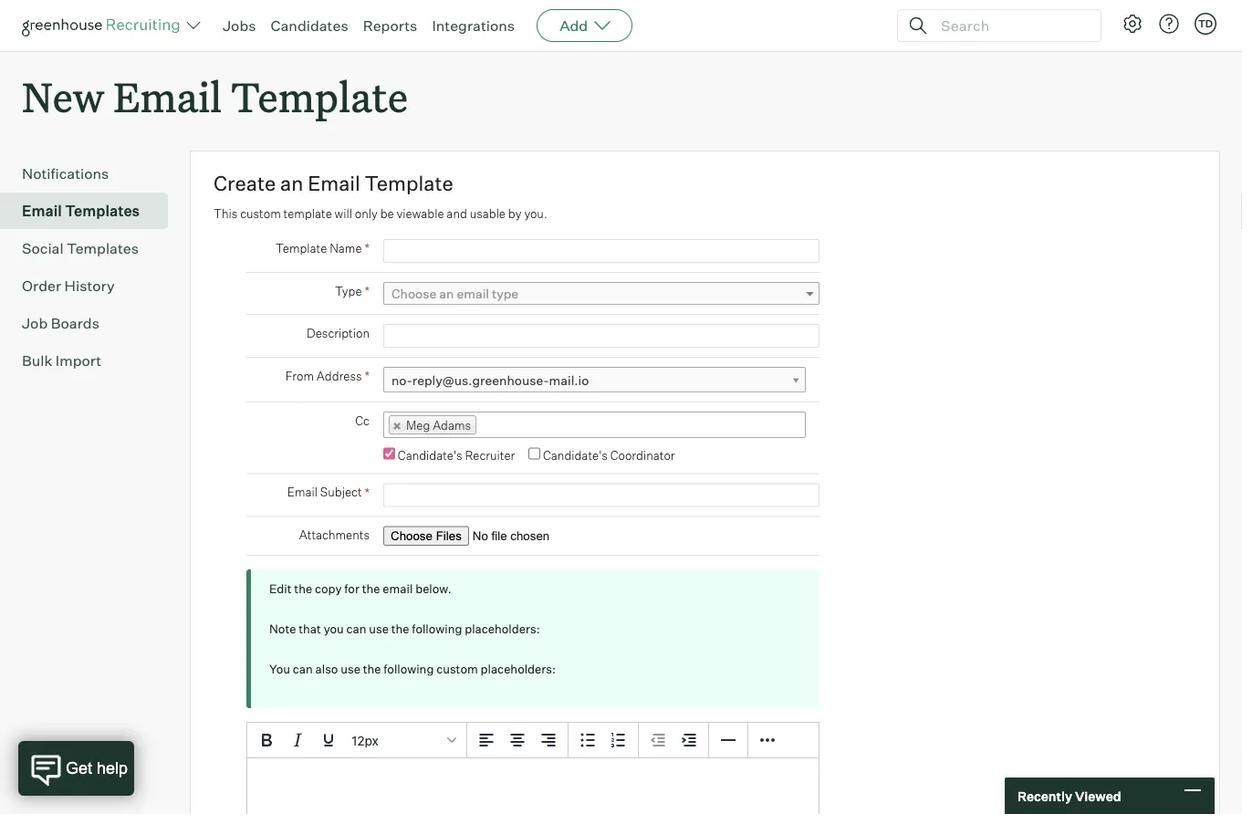 Task type: vqa. For each thing, say whether or not it's contained in the screenshot.
leftmost OFFERS link
no



Task type: locate. For each thing, give the bounding box(es) containing it.
candidate's
[[398, 448, 463, 463], [543, 448, 608, 463]]

0 vertical spatial templates
[[65, 202, 140, 220]]

0 horizontal spatial custom
[[240, 207, 281, 221]]

toolbar
[[467, 723, 569, 759], [569, 723, 639, 759], [639, 723, 709, 759]]

the right also
[[363, 662, 381, 677]]

2 vertical spatial template
[[276, 241, 327, 255]]

Description text field
[[383, 324, 820, 348]]

* right address
[[365, 368, 370, 384]]

use right also
[[341, 662, 361, 677]]

use down edit the copy for the email below.
[[369, 622, 389, 637]]

1 vertical spatial an
[[439, 286, 454, 302]]

0 horizontal spatial candidate's
[[398, 448, 463, 463]]

1 candidate's from the left
[[398, 448, 463, 463]]

td
[[1199, 17, 1214, 30]]

templates
[[65, 202, 140, 220], [67, 239, 139, 258]]

candidate's recruiter
[[398, 448, 515, 463]]

1 * from the top
[[365, 240, 370, 256]]

template down "template" on the top of the page
[[276, 241, 327, 255]]

recently
[[1018, 788, 1073, 804]]

template up viewable
[[365, 171, 454, 196]]

0 vertical spatial email
[[457, 286, 489, 302]]

following down note that you can use the following placeholders:
[[384, 662, 434, 677]]

reports link
[[363, 16, 418, 35]]

* for email subject *
[[365, 485, 370, 501]]

1 vertical spatial placeholders:
[[481, 662, 556, 677]]

greenhouse recruiting image
[[22, 15, 186, 37]]

* for from address *
[[365, 368, 370, 384]]

12px toolbar
[[247, 723, 467, 759]]

from
[[286, 369, 314, 383]]

social
[[22, 239, 64, 258]]

new email template
[[22, 69, 408, 123]]

candidate's right candidate's coordinator 'option'
[[543, 448, 608, 463]]

candidate's for candidate's coordinator
[[543, 448, 608, 463]]

0 horizontal spatial an
[[280, 171, 304, 196]]

the right for
[[362, 582, 380, 596]]

an right choose
[[439, 286, 454, 302]]

following
[[412, 622, 462, 637], [384, 662, 434, 677]]

0 vertical spatial can
[[347, 622, 367, 637]]

0 horizontal spatial email
[[383, 582, 413, 596]]

following down the below.
[[412, 622, 462, 637]]

4 * from the top
[[365, 485, 370, 501]]

templates down notifications link
[[65, 202, 140, 220]]

0 horizontal spatial can
[[293, 662, 313, 677]]

coordinator
[[611, 448, 675, 463]]

an
[[280, 171, 304, 196], [439, 286, 454, 302]]

0 vertical spatial use
[[369, 622, 389, 637]]

1 horizontal spatial email
[[457, 286, 489, 302]]

email
[[114, 69, 222, 123], [308, 171, 361, 196], [22, 202, 62, 220], [287, 485, 318, 500]]

12px
[[352, 733, 379, 748]]

edit
[[269, 582, 292, 596]]

12px button
[[344, 725, 463, 756]]

import
[[56, 352, 102, 370]]

no-
[[392, 373, 413, 389]]

placeholders:
[[465, 622, 540, 637], [481, 662, 556, 677]]

can
[[347, 622, 367, 637], [293, 662, 313, 677]]

candidate's coordinator
[[543, 448, 675, 463]]

job boards
[[22, 314, 99, 333]]

candidate's for candidate's recruiter
[[398, 448, 463, 463]]

templates inside "link"
[[67, 239, 139, 258]]

2 candidate's from the left
[[543, 448, 608, 463]]

be
[[380, 207, 394, 221]]

social templates link
[[22, 238, 161, 259]]

type
[[492, 286, 519, 302]]

1 vertical spatial templates
[[67, 239, 139, 258]]

1 vertical spatial email
[[383, 582, 413, 596]]

Candidate's Coordinator checkbox
[[529, 448, 541, 460]]

this
[[214, 207, 238, 221]]

templates for social templates
[[67, 239, 139, 258]]

1 vertical spatial following
[[384, 662, 434, 677]]

candidates link
[[271, 16, 348, 35]]

email left the below.
[[383, 582, 413, 596]]

templates for email templates
[[65, 202, 140, 220]]

usable
[[470, 207, 506, 221]]

you
[[269, 662, 290, 677]]

create
[[214, 171, 276, 196]]

1 horizontal spatial candidate's
[[543, 448, 608, 463]]

address
[[317, 369, 362, 383]]

1 horizontal spatial use
[[369, 622, 389, 637]]

notifications
[[22, 165, 109, 183]]

choose
[[392, 286, 437, 302]]

only
[[355, 207, 378, 221]]

cc
[[356, 413, 370, 428]]

an inside choose an email type 'link'
[[439, 286, 454, 302]]

bulk import link
[[22, 350, 161, 372]]

* right name at top left
[[365, 240, 370, 256]]

0 horizontal spatial use
[[341, 662, 361, 677]]

you.
[[524, 207, 548, 221]]

custom down create
[[240, 207, 281, 221]]

jobs
[[223, 16, 256, 35]]

3 toolbar from the left
[[639, 723, 709, 759]]

choose an email type link
[[383, 282, 820, 305]]

1 vertical spatial use
[[341, 662, 361, 677]]

1 horizontal spatial an
[[439, 286, 454, 302]]

None text field
[[477, 414, 495, 437]]

* right type
[[365, 283, 370, 299]]

1 vertical spatial custom
[[437, 662, 478, 677]]

notifications link
[[22, 163, 161, 185]]

note that you can use the following placeholders:
[[269, 622, 540, 637]]

the
[[294, 582, 312, 596], [362, 582, 380, 596], [391, 622, 410, 637], [363, 662, 381, 677]]

* right subject
[[365, 485, 370, 501]]

custom down note that you can use the following placeholders:
[[437, 662, 478, 677]]

custom
[[240, 207, 281, 221], [437, 662, 478, 677]]

email left type
[[457, 286, 489, 302]]

description
[[307, 326, 370, 340]]

and
[[447, 207, 467, 221]]

1 horizontal spatial can
[[347, 622, 367, 637]]

template
[[231, 69, 408, 123], [365, 171, 454, 196], [276, 241, 327, 255]]

type
[[335, 284, 362, 298]]

candidate's down meg adams
[[398, 448, 463, 463]]

viewable
[[397, 207, 444, 221]]

0 vertical spatial an
[[280, 171, 304, 196]]

recently viewed
[[1018, 788, 1122, 804]]

adams
[[433, 418, 471, 433]]

an for create
[[280, 171, 304, 196]]

an up "template" on the top of the page
[[280, 171, 304, 196]]

email
[[457, 286, 489, 302], [383, 582, 413, 596]]

templates up "order history" link
[[67, 239, 139, 258]]

from address *
[[286, 368, 370, 384]]

configure image
[[1122, 13, 1144, 35]]

0 vertical spatial placeholders:
[[465, 622, 540, 637]]

*
[[365, 240, 370, 256], [365, 283, 370, 299], [365, 368, 370, 384], [365, 485, 370, 501]]

None file field
[[383, 527, 614, 546]]

email inside 'link'
[[457, 286, 489, 302]]

3 * from the top
[[365, 368, 370, 384]]

template down "candidates"
[[231, 69, 408, 123]]



Task type: describe. For each thing, give the bounding box(es) containing it.
boards
[[51, 314, 99, 333]]

an for choose
[[439, 286, 454, 302]]

1 horizontal spatial custom
[[437, 662, 478, 677]]

Template Name text field
[[383, 239, 820, 263]]

email templates
[[22, 202, 140, 220]]

template inside template name *
[[276, 241, 327, 255]]

* for template name *
[[365, 240, 370, 256]]

12px group
[[247, 723, 819, 759]]

integrations
[[432, 16, 515, 35]]

integrations link
[[432, 16, 515, 35]]

template name *
[[276, 240, 370, 256]]

you can also use the following custom placeholders:
[[269, 662, 556, 677]]

by
[[508, 207, 522, 221]]

order history
[[22, 277, 115, 295]]

type *
[[335, 283, 370, 299]]

jobs link
[[223, 16, 256, 35]]

Email Subject text field
[[383, 484, 820, 507]]

the up you can also use the following custom placeholders:
[[391, 622, 410, 637]]

recruiter
[[465, 448, 515, 463]]

bulk
[[22, 352, 52, 370]]

0 vertical spatial custom
[[240, 207, 281, 221]]

0 vertical spatial template
[[231, 69, 408, 123]]

the right edit on the left
[[294, 582, 312, 596]]

0 vertical spatial following
[[412, 622, 462, 637]]

1 toolbar from the left
[[467, 723, 569, 759]]

job
[[22, 314, 48, 333]]

placeholders: for you can also use the following custom placeholders:
[[481, 662, 556, 677]]

Candidate's Recruiter checkbox
[[383, 448, 395, 460]]

td button
[[1195, 13, 1217, 35]]

email subject *
[[287, 485, 370, 501]]

will
[[335, 207, 352, 221]]

email templates link
[[22, 200, 161, 222]]

history
[[64, 277, 115, 295]]

1 vertical spatial template
[[365, 171, 454, 196]]

new
[[22, 69, 104, 123]]

placeholders: for note that you can use the following placeholders:
[[465, 622, 540, 637]]

2 * from the top
[[365, 283, 370, 299]]

mail.io
[[549, 373, 589, 389]]

below.
[[416, 582, 452, 596]]

order
[[22, 277, 61, 295]]

that
[[299, 622, 321, 637]]

candidates
[[271, 16, 348, 35]]

edit the copy for the email below.
[[269, 582, 452, 596]]

social templates
[[22, 239, 139, 258]]

template
[[284, 207, 332, 221]]

note
[[269, 622, 296, 637]]

reply@us.greenhouse-
[[413, 373, 549, 389]]

create an email template
[[214, 171, 454, 196]]

meg adams
[[406, 418, 471, 433]]

this custom template will only be viewable and usable by you.
[[214, 207, 548, 221]]

attachments
[[299, 528, 370, 543]]

also
[[316, 662, 338, 677]]

name
[[330, 241, 362, 255]]

2 toolbar from the left
[[569, 723, 639, 759]]

job boards link
[[22, 312, 161, 334]]

copy
[[315, 582, 342, 596]]

bulk import
[[22, 352, 102, 370]]

subject
[[320, 485, 362, 500]]

td button
[[1192, 9, 1221, 38]]

add
[[560, 16, 588, 35]]

1 vertical spatial can
[[293, 662, 313, 677]]

reports
[[363, 16, 418, 35]]

order history link
[[22, 275, 161, 297]]

for
[[344, 582, 360, 596]]

add button
[[537, 9, 633, 42]]

meg
[[406, 418, 430, 433]]

viewed
[[1076, 788, 1122, 804]]

choose an email type
[[392, 286, 519, 302]]

Search text field
[[937, 12, 1085, 39]]

email inside email subject *
[[287, 485, 318, 500]]

you
[[324, 622, 344, 637]]

no-reply@us.greenhouse-mail.io link
[[383, 367, 806, 394]]

no-reply@us.greenhouse-mail.io
[[392, 373, 589, 389]]



